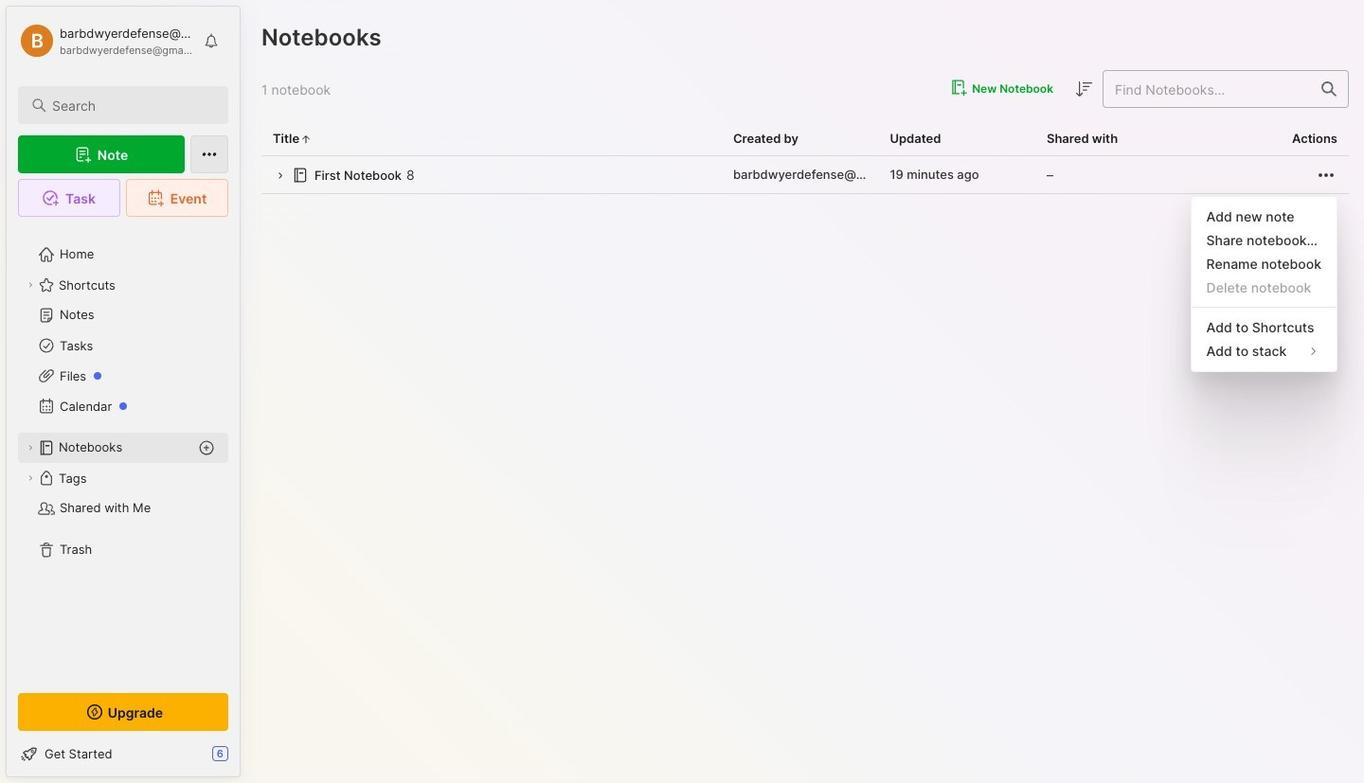 Task type: describe. For each thing, give the bounding box(es) containing it.
main element
[[0, 0, 246, 783]]

more actions image
[[1315, 163, 1338, 186]]

Account field
[[18, 22, 193, 60]]

click to collapse image
[[239, 748, 253, 771]]

Find Notebooks… text field
[[1104, 73, 1310, 105]]

expand tags image
[[25, 473, 36, 484]]

More actions field
[[1315, 163, 1338, 186]]

expand notebooks image
[[25, 442, 36, 454]]

arrow image
[[273, 169, 287, 183]]



Task type: vqa. For each thing, say whether or not it's contained in the screenshot.
Arrow icon
yes



Task type: locate. For each thing, give the bounding box(es) containing it.
tree
[[7, 228, 240, 676]]

None search field
[[52, 94, 211, 117]]

tree inside main element
[[7, 228, 240, 676]]

Search text field
[[52, 97, 211, 115]]

row
[[261, 156, 1349, 194]]

sort options image
[[1072, 78, 1095, 101]]

Help and Learning task checklist field
[[7, 739, 240, 769]]

none search field inside main element
[[52, 94, 211, 117]]

Sort field
[[1072, 78, 1095, 101]]



